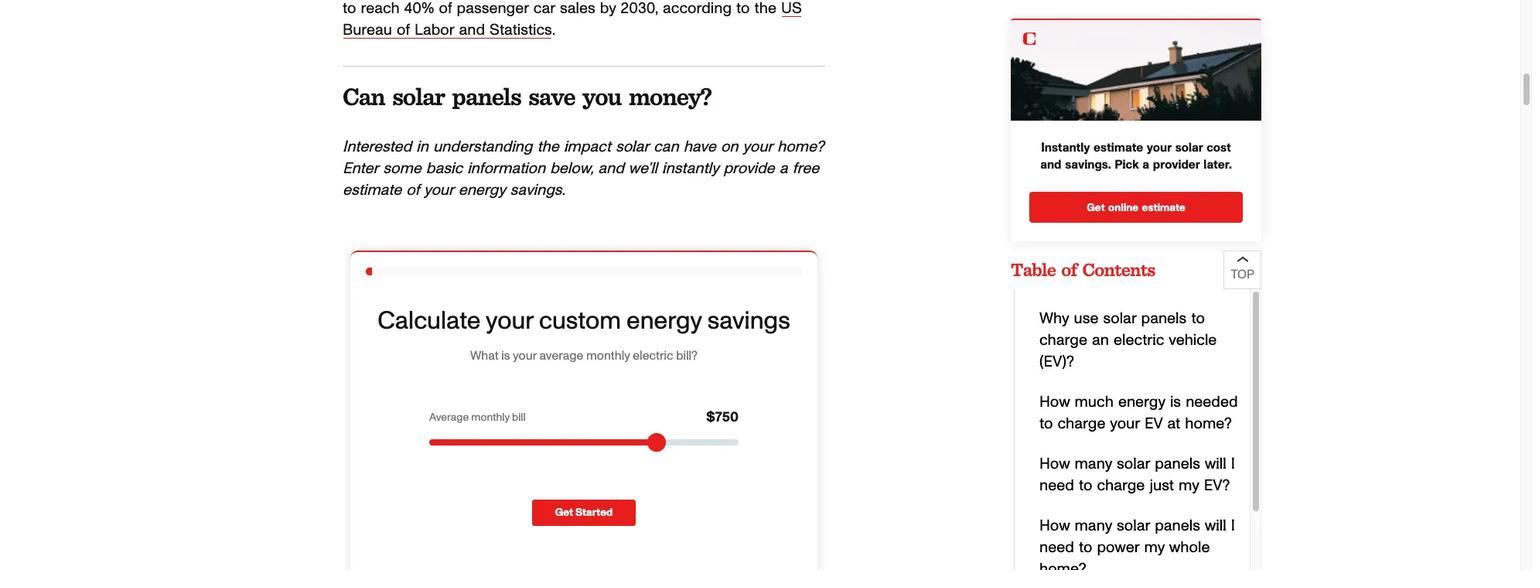 Task type: vqa. For each thing, say whether or not it's contained in the screenshot.
how many solar panels will i need to charge just my ev? link
yes



Task type: locate. For each thing, give the bounding box(es) containing it.
panels inside how many solar panels will i need to power my whole home?
[[1155, 518, 1200, 534]]

solar
[[392, 81, 445, 111], [616, 139, 649, 155], [1175, 142, 1203, 154], [1103, 311, 1137, 326], [1117, 456, 1150, 472], [1117, 518, 1150, 534]]

i
[[1231, 456, 1235, 472], [1231, 518, 1235, 534]]

why use solar panels to charge an electric vehicle (ev)?
[[1040, 311, 1217, 370]]

basic
[[426, 161, 463, 176]]

home? for how much energy is needed to charge your ev at home?
[[1185, 416, 1232, 432]]

your left ev
[[1110, 416, 1140, 432]]

panels up electric
[[1141, 311, 1187, 326]]

solar up power
[[1117, 518, 1150, 534]]

0 vertical spatial many
[[1075, 456, 1112, 472]]

savings. inside interested in understanding the impact solar can have on your home? enter some basic information below, and we'll instantly provide a free estimate of your energy savings.
[[510, 183, 565, 198]]

1 vertical spatial estimate
[[343, 183, 402, 198]]

0 vertical spatial i
[[1231, 456, 1235, 472]]

of left labor
[[397, 22, 410, 38]]

top
[[1231, 268, 1255, 281]]

1 vertical spatial of
[[406, 183, 419, 198]]

1 vertical spatial charge
[[1058, 416, 1106, 432]]

contents
[[1082, 258, 1155, 281]]

my
[[1179, 478, 1199, 493], [1144, 540, 1165, 555]]

money?
[[629, 81, 711, 111]]

a
[[1143, 159, 1149, 171], [779, 161, 788, 176]]

energy
[[458, 183, 505, 198], [1118, 394, 1165, 410]]

a left free
[[779, 161, 788, 176]]

0 vertical spatial charge
[[1040, 333, 1087, 348]]

why
[[1040, 311, 1069, 326]]

2 vertical spatial home?
[[1040, 562, 1086, 570]]

1 vertical spatial will
[[1205, 518, 1226, 534]]

1 vertical spatial savings.
[[510, 183, 565, 198]]

use
[[1074, 311, 1099, 326]]

1 horizontal spatial and
[[598, 161, 624, 176]]

table
[[1011, 258, 1056, 281]]

energy up ev
[[1118, 394, 1165, 410]]

of inside us bureau of labor and statistics
[[397, 22, 410, 38]]

charge left just
[[1097, 478, 1145, 493]]

to down (ev)?
[[1040, 416, 1053, 432]]

1 vertical spatial how
[[1040, 456, 1070, 472]]

2 horizontal spatial and
[[1040, 159, 1062, 171]]

estimate up pick
[[1094, 142, 1143, 154]]

many
[[1075, 456, 1112, 472], [1075, 518, 1112, 534]]

provider
[[1153, 159, 1200, 171]]

home? for interested in understanding the impact solar can have on your home? enter some basic information below, and we'll instantly provide a free estimate of your energy savings.
[[777, 139, 824, 155]]

need inside how many solar panels will i need to charge just my ev?
[[1040, 478, 1074, 493]]

will
[[1205, 456, 1226, 472], [1205, 518, 1226, 534]]

0 vertical spatial energy
[[458, 183, 505, 198]]

1 vertical spatial i
[[1231, 518, 1235, 534]]

how many solar panels will i need to power my whole home?
[[1040, 518, 1235, 570]]

how inside how much energy is needed to charge your ev at home?
[[1040, 394, 1070, 410]]

2 i from the top
[[1231, 518, 1235, 534]]

and
[[459, 22, 485, 38], [1040, 159, 1062, 171], [598, 161, 624, 176]]

0 vertical spatial of
[[397, 22, 410, 38]]

1 horizontal spatial my
[[1179, 478, 1199, 493]]

1 need from the top
[[1040, 478, 1074, 493]]

solar up in at the left top
[[392, 81, 445, 111]]

0 horizontal spatial a
[[779, 161, 788, 176]]

home? inside how much energy is needed to charge your ev at home?
[[1185, 416, 1232, 432]]

estimate right online
[[1142, 203, 1186, 214]]

panels inside how many solar panels will i need to charge just my ev?
[[1155, 456, 1200, 472]]

solar up just
[[1117, 456, 1150, 472]]

1 vertical spatial my
[[1144, 540, 1165, 555]]

my inside how many solar panels will i need to charge just my ev?
[[1179, 478, 1199, 493]]

savings. inside instantly estimate your solar cost and savings. pick a provider later.
[[1065, 159, 1111, 171]]

my inside how many solar panels will i need to power my whole home?
[[1144, 540, 1165, 555]]

0 vertical spatial need
[[1040, 478, 1074, 493]]

energy down information on the top of page
[[458, 183, 505, 198]]

savings. down information on the top of page
[[510, 183, 565, 198]]

many inside how many solar panels will i need to power my whole home?
[[1075, 518, 1112, 534]]

2 vertical spatial of
[[1061, 258, 1077, 281]]

1 i from the top
[[1231, 456, 1235, 472]]

0 vertical spatial my
[[1179, 478, 1199, 493]]

2 vertical spatial how
[[1040, 518, 1070, 534]]

1 horizontal spatial energy
[[1118, 394, 1165, 410]]

estimate down enter
[[343, 183, 402, 198]]

and left "we'll"
[[598, 161, 624, 176]]

how inside how many solar panels will i need to charge just my ev?
[[1040, 456, 1070, 472]]

need for how many solar panels will i need to charge just my ev?
[[1040, 478, 1074, 493]]

many down the much
[[1075, 456, 1112, 472]]

need
[[1040, 478, 1074, 493], [1040, 540, 1074, 555]]

how for how many solar panels will i need to charge just my ev?
[[1040, 456, 1070, 472]]

2 will from the top
[[1205, 518, 1226, 534]]

and inside us bureau of labor and statistics
[[459, 22, 485, 38]]

will inside how many solar panels will i need to power my whole home?
[[1205, 518, 1226, 534]]

panels
[[452, 81, 521, 111], [1141, 311, 1187, 326], [1155, 456, 1200, 472], [1155, 518, 1200, 534]]

1 vertical spatial home?
[[1185, 416, 1232, 432]]

enter
[[343, 161, 378, 176]]

how many solar panels will i need to charge just my ev? link
[[1040, 456, 1235, 493]]

i for how many solar panels will i need to power my whole home?
[[1231, 518, 1235, 534]]

2 many from the top
[[1075, 518, 1112, 534]]

vehicle
[[1169, 333, 1217, 348]]

i inside how many solar panels will i need to power my whole home?
[[1231, 518, 1235, 534]]

3 how from the top
[[1040, 518, 1070, 534]]

solar up "we'll"
[[616, 139, 649, 155]]

solar up the provider in the right of the page
[[1175, 142, 1203, 154]]

will inside how many solar panels will i need to charge just my ev?
[[1205, 456, 1226, 472]]

the
[[537, 139, 559, 155]]

will up whole
[[1205, 518, 1226, 534]]

we'll
[[628, 161, 657, 176]]

2 vertical spatial estimate
[[1142, 203, 1186, 214]]

us bureau of labor and statistics link
[[343, 1, 802, 38]]

a right pick
[[1143, 159, 1149, 171]]

instantly
[[662, 161, 719, 176]]

2 vertical spatial charge
[[1097, 478, 1145, 493]]

why use solar panels to charge an electric vehicle (ev)? link
[[1040, 311, 1217, 370]]

a inside instantly estimate your solar cost and savings. pick a provider later.
[[1143, 159, 1149, 171]]

panels up just
[[1155, 456, 1200, 472]]

to inside how many solar panels will i need to power my whole home?
[[1079, 540, 1092, 555]]

charge up (ev)?
[[1040, 333, 1087, 348]]

your inside how much energy is needed to charge your ev at home?
[[1110, 416, 1140, 432]]

need inside how many solar panels will i need to power my whole home?
[[1040, 540, 1074, 555]]

need for how many solar panels will i need to power my whole home?
[[1040, 540, 1074, 555]]

solar inside interested in understanding the impact solar can have on your home? enter some basic information below, and we'll instantly provide a free estimate of your energy savings.
[[616, 139, 649, 155]]

savings. down instantly
[[1065, 159, 1111, 171]]

1 vertical spatial need
[[1040, 540, 1074, 555]]

0 vertical spatial will
[[1205, 456, 1226, 472]]

1 how from the top
[[1040, 394, 1070, 410]]

1 will from the top
[[1205, 456, 1226, 472]]

1 vertical spatial energy
[[1118, 394, 1165, 410]]

and right labor
[[459, 22, 485, 38]]

to up vehicle
[[1191, 311, 1205, 326]]

0 vertical spatial home?
[[777, 139, 824, 155]]

your up the provider in the right of the page
[[1147, 142, 1172, 154]]

panels inside the why use solar panels to charge an electric vehicle (ev)?
[[1141, 311, 1187, 326]]

2 need from the top
[[1040, 540, 1074, 555]]

ev
[[1145, 416, 1163, 432]]

my left whole
[[1144, 540, 1165, 555]]

home? inside interested in understanding the impact solar can have on your home? enter some basic information below, and we'll instantly provide a free estimate of your energy savings.
[[777, 139, 824, 155]]

i inside how many solar panels will i need to charge just my ev?
[[1231, 456, 1235, 472]]

0 vertical spatial estimate
[[1094, 142, 1143, 154]]

of right the table
[[1061, 258, 1077, 281]]

2 horizontal spatial home?
[[1185, 416, 1232, 432]]

1 horizontal spatial a
[[1143, 159, 1149, 171]]

will for my
[[1205, 456, 1226, 472]]

my right just
[[1179, 478, 1199, 493]]

provide
[[723, 161, 775, 176]]

can
[[654, 139, 679, 155]]

how
[[1040, 394, 1070, 410], [1040, 456, 1070, 472], [1040, 518, 1070, 534]]

can solar panels save you money?
[[343, 81, 711, 111]]

charge down the much
[[1058, 416, 1106, 432]]

1 horizontal spatial savings.
[[1065, 159, 1111, 171]]

charge inside how many solar panels will i need to charge just my ev?
[[1097, 478, 1145, 493]]

1 vertical spatial many
[[1075, 518, 1112, 534]]

panels up whole
[[1155, 518, 1200, 534]]

0 horizontal spatial and
[[459, 22, 485, 38]]

2 how from the top
[[1040, 456, 1070, 472]]

1 many from the top
[[1075, 456, 1112, 472]]

just
[[1150, 478, 1174, 493]]

of down some
[[406, 183, 419, 198]]

will for whole
[[1205, 518, 1226, 534]]

savings.
[[1065, 159, 1111, 171], [510, 183, 565, 198]]

of
[[397, 22, 410, 38], [406, 183, 419, 198], [1061, 258, 1077, 281]]

0 horizontal spatial energy
[[458, 183, 505, 198]]

0 horizontal spatial my
[[1144, 540, 1165, 555]]

many up power
[[1075, 518, 1112, 534]]

to left just
[[1079, 478, 1092, 493]]

estimate inside interested in understanding the impact solar can have on your home? enter some basic information below, and we'll instantly provide a free estimate of your energy savings.
[[343, 183, 402, 198]]

will up the ev?
[[1205, 456, 1226, 472]]

solar up electric
[[1103, 311, 1137, 326]]

estimate
[[1094, 142, 1143, 154], [343, 183, 402, 198], [1142, 203, 1186, 214]]

interested in understanding the impact solar can have on your home? enter some basic information below, and we'll instantly provide a free estimate of your energy savings.
[[343, 139, 824, 198]]

home?
[[777, 139, 824, 155], [1185, 416, 1232, 432], [1040, 562, 1086, 570]]

below,
[[550, 161, 593, 176]]

to left power
[[1079, 540, 1092, 555]]

estimate inside instantly estimate your solar cost and savings. pick a provider later.
[[1094, 142, 1143, 154]]

charge
[[1040, 333, 1087, 348], [1058, 416, 1106, 432], [1097, 478, 1145, 493]]

how inside how many solar panels will i need to power my whole home?
[[1040, 518, 1070, 534]]

have
[[683, 139, 716, 155]]

many inside how many solar panels will i need to charge just my ev?
[[1075, 456, 1112, 472]]

embedded form element
[[343, 226, 825, 570]]

solar inside the why use solar panels to charge an electric vehicle (ev)?
[[1103, 311, 1137, 326]]

1 horizontal spatial home?
[[1040, 562, 1086, 570]]

0 vertical spatial savings.
[[1065, 159, 1111, 171]]

0 vertical spatial how
[[1040, 394, 1070, 410]]

your
[[743, 139, 773, 155], [1147, 142, 1172, 154], [424, 183, 454, 198], [1110, 416, 1140, 432]]

and down instantly
[[1040, 159, 1062, 171]]

0 horizontal spatial savings.
[[510, 183, 565, 198]]

home? inside how many solar panels will i need to power my whole home?
[[1040, 562, 1086, 570]]

charge inside the why use solar panels to charge an electric vehicle (ev)?
[[1040, 333, 1087, 348]]

free
[[792, 161, 819, 176]]

and inside instantly estimate your solar cost and savings. pick a provider later.
[[1040, 159, 1062, 171]]

0 horizontal spatial home?
[[777, 139, 824, 155]]

a inside interested in understanding the impact solar can have on your home? enter some basic information below, and we'll instantly provide a free estimate of your energy savings.
[[779, 161, 788, 176]]

to
[[1191, 311, 1205, 326], [1040, 416, 1053, 432], [1079, 478, 1092, 493], [1079, 540, 1092, 555]]



Task type: describe. For each thing, give the bounding box(es) containing it.
(ev)?
[[1040, 354, 1074, 370]]

get
[[1087, 203, 1105, 214]]

how for how much energy is needed to charge your ev at home?
[[1040, 394, 1070, 410]]

bureau
[[343, 22, 392, 38]]

solar inside how many solar panels will i need to charge just my ev?
[[1117, 456, 1150, 472]]

impact
[[564, 139, 611, 155]]

statistics
[[490, 22, 552, 38]]

many for charge
[[1075, 456, 1112, 472]]

charge inside how much energy is needed to charge your ev at home?
[[1058, 416, 1106, 432]]

cost
[[1207, 142, 1231, 154]]

you
[[583, 81, 621, 111]]

house with solar panels image
[[1011, 20, 1261, 121]]

how much energy is needed to charge your ev at home?
[[1040, 394, 1238, 432]]

interested
[[343, 139, 412, 155]]

how many solar panels will i need to charge just my ev?
[[1040, 456, 1235, 493]]

ev?
[[1204, 478, 1230, 493]]

solar inside how many solar panels will i need to power my whole home?
[[1117, 518, 1150, 534]]

get online estimate
[[1087, 203, 1186, 214]]

energy inside interested in understanding the impact solar can have on your home? enter some basic information below, and we'll instantly provide a free estimate of your energy savings.
[[458, 183, 505, 198]]

how for how many solar panels will i need to power my whole home?
[[1040, 518, 1070, 534]]

can
[[343, 81, 385, 111]]

instantly estimate your solar cost and savings. pick a provider later.
[[1040, 142, 1232, 171]]

later.
[[1204, 159, 1232, 171]]

i for how many solar panels will i need to charge just my ev?
[[1231, 456, 1235, 472]]

cnet logo image
[[1023, 32, 1036, 45]]

panels for how many solar panels will i need to charge just my ev?
[[1155, 456, 1200, 472]]

your inside instantly estimate your solar cost and savings. pick a provider later.
[[1147, 142, 1172, 154]]

many for power
[[1075, 518, 1112, 534]]

needed
[[1186, 394, 1238, 410]]

at
[[1167, 416, 1180, 432]]

an
[[1092, 333, 1109, 348]]

to inside how much energy is needed to charge your ev at home?
[[1040, 416, 1053, 432]]

panels for why use solar panels to charge an electric vehicle (ev)?
[[1141, 311, 1187, 326]]

pick
[[1115, 159, 1139, 171]]

on
[[721, 139, 738, 155]]

understanding
[[433, 139, 532, 155]]

of inside interested in understanding the impact solar can have on your home? enter some basic information below, and we'll instantly provide a free estimate of your energy savings.
[[406, 183, 419, 198]]

is
[[1170, 394, 1181, 410]]

.
[[552, 22, 560, 38]]

solar inside instantly estimate your solar cost and savings. pick a provider later.
[[1175, 142, 1203, 154]]

much
[[1075, 394, 1114, 410]]

panels for how many solar panels will i need to power my whole home?
[[1155, 518, 1200, 534]]

some
[[383, 161, 421, 176]]

save
[[528, 81, 575, 111]]

how much energy is needed to charge your ev at home? link
[[1040, 394, 1238, 432]]

panels up understanding
[[452, 81, 521, 111]]

energy inside how much energy is needed to charge your ev at home?
[[1118, 394, 1165, 410]]

get online estimate link
[[1029, 192, 1243, 223]]

us bureau of labor and statistics
[[343, 1, 802, 38]]

electric
[[1114, 333, 1164, 348]]

and inside interested in understanding the impact solar can have on your home? enter some basic information below, and we'll instantly provide a free estimate of your energy savings.
[[598, 161, 624, 176]]

your up the provide at the top of the page
[[743, 139, 773, 155]]

your down basic
[[424, 183, 454, 198]]

information
[[467, 161, 545, 176]]

in
[[416, 139, 428, 155]]

online
[[1108, 203, 1139, 214]]

to inside the why use solar panels to charge an electric vehicle (ev)?
[[1191, 311, 1205, 326]]

labor
[[415, 22, 454, 38]]

to inside how many solar panels will i need to charge just my ev?
[[1079, 478, 1092, 493]]

power
[[1097, 540, 1140, 555]]

table of contents
[[1011, 258, 1155, 281]]

whole
[[1169, 540, 1210, 555]]

instantly
[[1041, 142, 1090, 154]]

how many solar panels will i need to power my whole home? link
[[1040, 518, 1235, 570]]

us
[[781, 1, 802, 16]]



